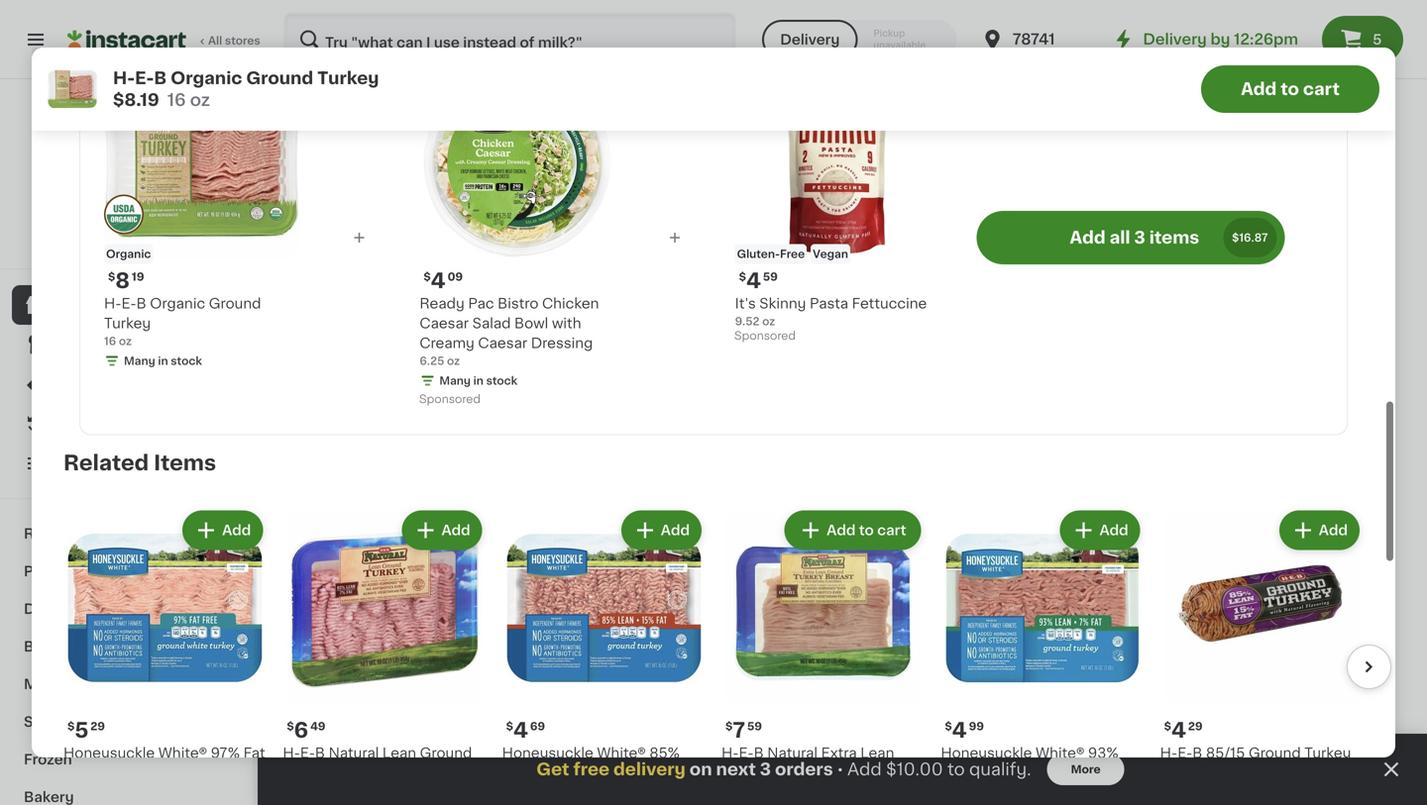 Task type: locate. For each thing, give the bounding box(es) containing it.
3 gluten-free from the left
[[1037, 653, 1105, 664]]

- inside stouffer's frozen pizza - pepperoni french bread pizza 11.25 oz
[[827, 701, 834, 715]]

0 vertical spatial 09
[[448, 271, 463, 282]]

organic up bistro
[[484, 257, 529, 268]]

$ inside $ 4 29
[[1164, 722, 1172, 733]]

2 29 from the left
[[1189, 722, 1203, 733]]

enchilada
[[542, 721, 610, 735]]

stock down the amy's kitchen roasted poblano enchilada 9.15 oz
[[548, 760, 580, 771]]

turkey inside the h-e-b organic ground turkey $8.19 16 oz
[[317, 70, 379, 87]]

gluten- inside blake's chicken pot pie, gluten-free 8 oz
[[297, 721, 350, 735]]

white
[[154, 767, 194, 781]]

2 crust from the left
[[1035, 741, 1073, 755]]

ground inside the h-e-b natural lean ground turkey
[[420, 747, 472, 761]]

b right salad
[[514, 305, 524, 319]]

0 horizontal spatial gluten-free
[[299, 653, 367, 664]]

oz down 'blake's'
[[307, 741, 321, 751]]

crust up $10.00
[[916, 741, 954, 755]]

related
[[63, 453, 149, 474]]

1 horizontal spatial white®
[[597, 747, 646, 761]]

78741 button
[[981, 12, 1100, 67]]

09 for 4
[[694, 676, 710, 687]]

0 horizontal spatial delivery
[[780, 33, 840, 47]]

many inside the digiorno frozen pizza - frozen pepperoni pizza - stuffed crust pizza 22.2 oz many in stock
[[870, 780, 902, 791]]

$9.99 element
[[1219, 276, 1388, 302]]

$ 4 09 inside item carousel region
[[670, 675, 710, 696]]

organic inside the h-e-b organic ground turkey $8.19 16 oz
[[171, 70, 242, 87]]

e- up 'next'
[[739, 747, 754, 761]]

chicken inside ready pac bistro chicken caesar salad bowl with creamy caesar dressing 6.25 oz
[[542, 297, 599, 311]]

white®
[[158, 747, 207, 761], [597, 747, 646, 761], [1036, 747, 1085, 761]]

2 horizontal spatial chicken
[[1296, 721, 1353, 735]]

None search field
[[284, 12, 737, 67]]

49 for 6
[[310, 722, 326, 733]]

oz down shop link
[[119, 336, 132, 347]]

stock for life cuisine gluten free lifestyle cauliflower crust pepperoni pizza
[[1102, 780, 1133, 791]]

1 vertical spatial 5
[[75, 721, 89, 742]]

gluten- down 'blake's'
[[297, 721, 350, 735]]

dairy & eggs
[[24, 603, 116, 617]]

tray down $10.00
[[941, 787, 971, 801]]

$ for it's skinny pasta fettuccine
[[739, 271, 746, 282]]

-
[[827, 701, 834, 715], [1006, 701, 1012, 715], [851, 741, 857, 755]]

turkey inside h-e-b natural extra lean ground turkey
[[777, 767, 824, 781]]

0 horizontal spatial $ 4 59
[[301, 675, 340, 696]]

h- inside the h-e-b organic ground turkey $8.19 16 oz
[[113, 70, 135, 87]]

lean inside the h-e-b natural lean ground turkey
[[383, 747, 416, 761]]

$ inside $ 4 89
[[1039, 676, 1046, 687]]

turkey inside h-e-b 80% lean/20% fat ground turkey
[[1301, 325, 1347, 339]]

in down h-e-b organic ground turkey 16 oz
[[158, 356, 168, 367]]

b inside 'h-e-b 93/7 lean ground turkey'
[[698, 305, 709, 319]]

b for h-e-b 80% lean/20% fat ground turkey
[[1252, 305, 1262, 319]]

49 for 10
[[888, 676, 903, 687]]

& left candy
[[79, 716, 91, 730]]

$ up stouffer's
[[670, 676, 677, 687]]

pepperoni down stouffer's
[[666, 721, 738, 735]]

it's skinny pasta fettuccine 9.52 oz
[[735, 297, 927, 327]]

fat down $9.99 element
[[1219, 325, 1241, 339]]

many for life cuisine gluten free lifestyle cauliflower crust pepperoni pizza
[[1055, 780, 1086, 791]]

4
[[431, 270, 446, 291], [746, 270, 761, 291], [309, 675, 323, 696], [677, 675, 692, 696], [1046, 675, 1061, 696], [514, 721, 528, 742], [952, 721, 967, 742], [1172, 721, 1187, 742]]

e- right the pac
[[499, 305, 514, 319]]

4 for honeysuckle white® 85% lean 15% fat fresh ground turkey
[[514, 721, 528, 742]]

0 horizontal spatial $ 4 09
[[424, 270, 463, 291]]

caesar
[[420, 317, 469, 330], [478, 336, 528, 350]]

1 horizontal spatial 5
[[1373, 33, 1382, 47]]

09
[[448, 271, 463, 282], [694, 676, 710, 687]]

0 horizontal spatial 69
[[509, 676, 524, 687]]

more
[[1218, 41, 1255, 55]]

$ left 99 at the bottom of the page
[[945, 722, 952, 733]]

$ for h-e-b natural extra lean ground turkey
[[726, 722, 733, 733]]

2 tray from the left
[[941, 787, 971, 801]]

frozen up $ 4 99
[[916, 701, 963, 715]]

turkey down 97%
[[198, 767, 244, 781]]

$ 4 59 for blake's
[[301, 675, 340, 696]]

b inside h-e-b 80% lean/20% fat ground turkey
[[1252, 305, 1262, 319]]

h- up higher than in-store prices
[[105, 197, 122, 211]]

ground inside the h-e-b organic ground turkey $8.19 16 oz
[[246, 70, 313, 87]]

$ inside $ 4 69
[[506, 722, 514, 733]]

/
[[979, 767, 984, 781]]

0 vertical spatial caesar
[[420, 317, 469, 330]]

pizza down cauliflower
[[1152, 741, 1188, 755]]

1 horizontal spatial 6
[[493, 675, 507, 696]]

h- up '$8.19'
[[113, 70, 135, 87]]

free up the h-e-b natural lean ground turkey
[[350, 721, 381, 735]]

organic
[[171, 70, 242, 87], [106, 249, 151, 260], [484, 257, 529, 268], [150, 297, 205, 311], [528, 305, 583, 319]]

gluten-
[[737, 249, 780, 260], [299, 653, 342, 664], [484, 653, 527, 664], [1037, 653, 1080, 664], [297, 721, 350, 735]]

honeysuckle white® 85% lean 15% fat fresh ground turkey
[[502, 747, 690, 801]]

$ for honeysuckle white® 93% lean / 7% fat ground turkey tray
[[945, 722, 952, 733]]

1 white® from the left
[[158, 747, 207, 761]]

buy it again
[[56, 417, 139, 431]]

ground down 'guarantee'
[[209, 297, 261, 311]]

e- inside 'h-e-b 93/7 lean ground turkey'
[[684, 305, 699, 319]]

beverages link
[[12, 629, 241, 666]]

stock
[[171, 356, 202, 367], [548, 364, 580, 375], [486, 376, 518, 386], [548, 760, 580, 771], [917, 780, 949, 791], [1102, 780, 1133, 791]]

ground down stores
[[246, 70, 313, 87]]

2 vertical spatial to
[[948, 762, 965, 779]]

produce
[[24, 565, 84, 579]]

$ 4 59 for it's
[[739, 270, 778, 291]]

$ 4 09 up ready
[[424, 270, 463, 291]]

b for h-e-b organic ground turkey $8.19 16 oz
[[154, 70, 167, 87]]

0 vertical spatial cart
[[1304, 81, 1340, 98]]

0 horizontal spatial crust
[[916, 741, 954, 755]]

h- inside h-e-b natural extra lean ground turkey
[[722, 747, 739, 761]]

shop link
[[12, 286, 241, 325]]

extra
[[821, 747, 857, 761]]

1 horizontal spatial sponsored badge image
[[735, 331, 795, 342]]

1 horizontal spatial 49
[[888, 676, 903, 687]]

7%
[[988, 767, 1008, 781]]

1 crust from the left
[[916, 741, 954, 755]]

29 for 5
[[91, 722, 105, 733]]

gluten- up 89
[[1037, 653, 1080, 664]]

0 vertical spatial add to cart
[[1241, 81, 1340, 98]]

4 for stouffer's frozen pizza - pepperoni french bread pizza
[[677, 675, 692, 696]]

b for h-e-b 85/15 ground turkey
[[1193, 747, 1203, 761]]

turkey left '•'
[[777, 767, 824, 781]]

many down 9.15
[[502, 760, 533, 771]]

2 gluten-free from the left
[[484, 653, 552, 664]]

sponsored badge image
[[735, 331, 795, 342], [420, 394, 480, 406]]

69 up amy's
[[509, 676, 524, 687]]

1 honeysuckle from the left
[[63, 747, 155, 761]]

honeysuckle down $ 5 29
[[63, 747, 155, 761]]

e- inside the h-e-b organic ground turkey $8.19 16 oz
[[135, 70, 154, 87]]

in inside the digiorno frozen pizza - frozen pepperoni pizza - stuffed crust pizza 22.2 oz many in stock
[[904, 780, 915, 791]]

1 horizontal spatial to
[[948, 762, 965, 779]]

0 vertical spatial 49
[[888, 676, 903, 687]]

product group
[[104, 65, 299, 373], [420, 65, 615, 411], [735, 65, 931, 347], [297, 100, 466, 378], [482, 100, 650, 381], [666, 100, 835, 381], [851, 100, 1019, 375], [1035, 100, 1203, 393], [1219, 100, 1388, 357], [297, 496, 466, 754], [482, 496, 650, 778], [666, 496, 835, 774], [851, 496, 1019, 806], [1035, 496, 1203, 798], [1219, 496, 1388, 774], [63, 507, 267, 806], [283, 507, 486, 800], [502, 507, 706, 806], [722, 507, 925, 800], [941, 507, 1145, 806], [1161, 507, 1364, 804]]

h- up 'next'
[[722, 747, 739, 761]]

0 vertical spatial sponsored badge image
[[735, 331, 795, 342]]

h- inside 'h-e-b 93/7 lean ground turkey'
[[666, 305, 684, 319]]

buy
[[56, 417, 84, 431]]

2 white® from the left
[[597, 747, 646, 761]]

e- for h-e-b 93/7 lean ground turkey
[[684, 305, 699, 319]]

gluten-free up 89
[[1037, 653, 1105, 664]]

1 horizontal spatial 16
[[167, 92, 186, 109]]

e-
[[135, 70, 154, 87], [122, 197, 138, 211], [121, 297, 136, 311], [499, 305, 514, 319], [684, 305, 699, 319], [1237, 305, 1252, 319], [739, 747, 754, 761], [300, 747, 315, 761], [1178, 747, 1193, 761]]

29 for 4
[[1189, 722, 1203, 733]]

cart
[[1304, 81, 1340, 98], [876, 524, 905, 538]]

bakery link
[[12, 779, 241, 806]]

honeysuckle inside "honeysuckle white® 93% lean / 7% fat ground turkey tray"
[[941, 747, 1032, 761]]

69
[[509, 676, 524, 687], [530, 722, 545, 733]]

ground down pie, on the bottom of page
[[420, 747, 472, 761]]

16 inside 8 h-e-b organic ground turkey 16 oz many in stock
[[482, 344, 494, 355]]

free up $ 4 29
[[1170, 701, 1201, 715]]

8 up salad
[[493, 279, 507, 299]]

e- left 80%
[[1237, 305, 1252, 319]]

many down 22.2
[[870, 780, 902, 791]]

1 horizontal spatial -
[[851, 741, 857, 755]]

than
[[86, 221, 111, 231]]

turkey
[[317, 70, 379, 87], [104, 317, 151, 330], [482, 325, 529, 339], [722, 325, 769, 339], [1301, 325, 1347, 339], [1305, 747, 1352, 761], [198, 767, 244, 781], [777, 767, 824, 781], [283, 767, 330, 781], [1093, 767, 1140, 781], [502, 787, 549, 801]]

0 horizontal spatial 5
[[75, 721, 89, 742]]

free up 'bakery'
[[63, 767, 94, 781]]

1 horizontal spatial 09
[[694, 676, 710, 687]]

3 right 'next'
[[760, 762, 771, 779]]

by
[[1211, 32, 1231, 47]]

pepperoni down cauliflower
[[1077, 741, 1149, 755]]

2 natural from the left
[[329, 747, 379, 761]]

recipes link
[[12, 515, 241, 553]]

1 29 from the left
[[91, 722, 105, 733]]

0 vertical spatial &
[[66, 603, 77, 617]]

0 horizontal spatial 09
[[448, 271, 463, 282]]

59 up 'blake's'
[[325, 676, 340, 687]]

0 vertical spatial 5
[[1373, 33, 1382, 47]]

in inside 8 h-e-b organic ground turkey 16 oz many in stock
[[536, 364, 546, 375]]

6 up amy's
[[493, 675, 507, 696]]

1 horizontal spatial gluten-free
[[484, 653, 552, 664]]

add to cart button
[[1202, 65, 1380, 113], [784, 513, 919, 549]]

& inside meat & seafood link
[[64, 678, 75, 692]]

honeysuckle up get
[[502, 747, 594, 761]]

- up 22.2
[[851, 741, 857, 755]]

frozen up the french
[[738, 701, 785, 715]]

$ 10 49
[[855, 675, 903, 696]]

1 tray from the left
[[63, 787, 93, 801]]

2 vertical spatial 59
[[747, 722, 762, 733]]

e- inside h-e-b natural extra lean ground turkey
[[739, 747, 754, 761]]

e- for h-e-b
[[122, 197, 138, 211]]

b inside the h-e-b natural lean ground turkey
[[315, 747, 325, 761]]

2 horizontal spatial 8
[[493, 279, 507, 299]]

stock down ready pac bistro chicken caesar salad bowl with creamy caesar dressing 6.25 oz
[[486, 376, 518, 386]]

0 horizontal spatial to
[[858, 524, 873, 538]]

french
[[741, 721, 790, 735]]

& inside snacks & candy link
[[79, 716, 91, 730]]

e- for h-e-b organic ground turkey $8.19 16 oz
[[135, 70, 154, 87]]

honeysuckle inside honeysuckle white® 85% lean 15% fat fresh ground turkey
[[502, 747, 594, 761]]

$ for digiorno frozen pizza - frozen pepperoni pizza - stuffed crust pizza
[[855, 676, 862, 687]]

8 down 'blake's'
[[297, 741, 305, 751]]

1 vertical spatial 3
[[760, 762, 771, 779]]

delivery by 12:26pm link
[[1112, 28, 1299, 52]]

life cuisine gluten free lifestyle cauliflower crust pepperoni pizza 6 oz
[[1035, 701, 1201, 771]]

0 horizontal spatial tray
[[63, 787, 93, 801]]

49 inside the $ 10 49
[[888, 676, 903, 687]]

h- for h-e-b natural lean ground turkey
[[283, 747, 300, 761]]

stock down dressing at left
[[548, 364, 580, 375]]

lean down pot
[[383, 747, 416, 761]]

add to cart inside product group
[[826, 524, 905, 538]]

h- down $ 6 49
[[283, 747, 300, 761]]

honeysuckle for 15%
[[502, 747, 594, 761]]

ready
[[420, 297, 465, 311]]

0 horizontal spatial pepperoni
[[666, 721, 738, 735]]

2 horizontal spatial 6
[[1035, 760, 1042, 771]]

29
[[91, 722, 105, 733], [1189, 722, 1203, 733]]

oz right 9.52
[[762, 316, 776, 327]]

oz
[[190, 92, 210, 109], [762, 316, 776, 327], [119, 336, 132, 347], [496, 344, 510, 355], [447, 356, 460, 367], [307, 741, 321, 751], [506, 741, 519, 751], [696, 760, 709, 771], [877, 760, 890, 771], [1045, 760, 1058, 771], [1236, 760, 1249, 771]]

69 inside $ 4 69
[[530, 722, 545, 733]]

lists link
[[12, 444, 241, 484]]

0 horizontal spatial natural
[[329, 747, 379, 761]]

stock down 93%
[[1102, 780, 1133, 791]]

item carousel region
[[297, 28, 1388, 409], [297, 425, 1388, 806], [36, 499, 1392, 806]]

$ down gluten
[[1164, 722, 1172, 733]]

free inside honeysuckle white® 97% fat free ground white turkey tray
[[63, 767, 94, 781]]

0 horizontal spatial 16
[[104, 336, 116, 347]]

ground down 93%
[[1037, 767, 1089, 781]]

2 vertical spatial chicken
[[1296, 721, 1353, 735]]

1 horizontal spatial 29
[[1189, 722, 1203, 733]]

$ up ready
[[424, 271, 431, 282]]

1 vertical spatial sponsored badge image
[[420, 394, 480, 406]]

ground left white
[[98, 767, 150, 781]]

organic up dressing at left
[[528, 305, 583, 319]]

$ for h-e-b natural lean ground turkey
[[287, 722, 294, 733]]

2 horizontal spatial pepperoni
[[1077, 741, 1149, 755]]

in for amy's kitchen roasted poblano enchilada
[[536, 760, 546, 771]]

$16.87
[[1232, 232, 1268, 243]]

1 horizontal spatial pepperoni
[[901, 721, 973, 735]]

qualify.
[[970, 762, 1032, 779]]

add button
[[217, 71, 293, 106], [383, 106, 460, 141], [568, 106, 644, 141], [752, 106, 829, 141], [937, 106, 1013, 141], [1121, 106, 1198, 141], [1305, 106, 1382, 141], [383, 502, 460, 538], [568, 502, 644, 538], [752, 502, 829, 538], [1121, 502, 1198, 538], [1305, 502, 1382, 538], [184, 513, 261, 549], [404, 513, 480, 549], [623, 513, 700, 549], [1062, 513, 1139, 549], [1282, 513, 1358, 549]]

lean inside 'h-e-b 93/7 lean ground turkey'
[[747, 305, 781, 319]]

e- inside h-e-b organic ground turkey 16 oz
[[121, 297, 136, 311]]

stouffer's frozen pizza - pepperoni french bread pizza 11.25 oz
[[666, 701, 834, 771]]

$ up 'blake's'
[[301, 676, 309, 687]]

pie,
[[438, 701, 463, 715]]

h-e-b organic ground turkey $8.19 16 oz
[[113, 70, 379, 109]]

again
[[100, 417, 139, 431]]

2 horizontal spatial -
[[1006, 701, 1012, 715]]

pizza up 11.25
[[666, 741, 702, 755]]

pizza up 99 at the bottom of the page
[[967, 701, 1002, 715]]

item carousel region containing poultry
[[297, 28, 1388, 409]]

gluten-free for blake's chicken pot pie, gluten-free
[[299, 653, 367, 664]]

4 for h-e-b 85/15 ground turkey
[[1172, 721, 1187, 742]]

e- for h-e-b organic ground turkey 16 oz
[[121, 297, 136, 311]]

e- for h-e-b natural extra lean ground turkey
[[739, 747, 754, 761]]

93/7
[[712, 305, 744, 319]]

free
[[780, 249, 805, 260], [342, 653, 367, 664], [527, 653, 552, 664], [1080, 653, 1105, 664], [1170, 701, 1201, 715], [350, 721, 381, 735], [63, 767, 94, 781]]

in down $10.00
[[904, 780, 915, 791]]

1 vertical spatial to
[[858, 524, 873, 538]]

amy's kitchen roasted poblano enchilada 9.15 oz
[[482, 701, 644, 751]]

$ inside $ 8 19
[[108, 271, 115, 282]]

$ 4 09 for 8
[[424, 270, 463, 291]]

2 horizontal spatial to
[[1281, 81, 1300, 98]]

6
[[493, 675, 507, 696], [294, 721, 308, 742], [1035, 760, 1042, 771]]

1 horizontal spatial 69
[[530, 722, 545, 733]]

entrees
[[377, 434, 462, 455]]

1 horizontal spatial add to cart
[[1241, 81, 1340, 98]]

09 inside item carousel region
[[694, 676, 710, 687]]

b down the french
[[754, 747, 764, 761]]

sponsored badge image for it's skinny pasta fettuccine
[[735, 331, 795, 342]]

oz down salad
[[496, 344, 510, 355]]

to inside product group
[[858, 524, 873, 538]]

many in stock
[[124, 356, 202, 367], [439, 376, 518, 386], [502, 760, 580, 771], [1055, 780, 1133, 791]]

$ inside $ 6 49
[[287, 722, 294, 733]]

oz inside ready pac bistro chicken caesar salad bowl with creamy caesar dressing 6.25 oz
[[447, 356, 460, 367]]

h- inside the h-e-b natural lean ground turkey
[[283, 747, 300, 761]]

$ 4 59 up 'blake's'
[[301, 675, 340, 696]]

h- left 80%
[[1219, 305, 1237, 319]]

ground inside h-e-b organic ground turkey 16 oz
[[209, 297, 261, 311]]

0 horizontal spatial chicken
[[350, 701, 407, 715]]

1 horizontal spatial crust
[[1035, 741, 1073, 755]]

organic down 'guarantee'
[[150, 297, 205, 311]]

09 for 8
[[448, 271, 463, 282]]

$ inside $ 4 99
[[945, 722, 952, 733]]

oz inside stouffer's frozen pizza - pepperoni french bread pizza 11.25 oz
[[696, 760, 709, 771]]

white® inside honeysuckle white® 85% lean 15% fat fresh ground turkey
[[597, 747, 646, 761]]

deals
[[56, 378, 96, 392]]

1 horizontal spatial 8
[[297, 741, 305, 751]]

0 horizontal spatial caesar
[[420, 317, 469, 330]]

many in stock down more
[[1055, 780, 1133, 791]]

lean
[[747, 305, 781, 319], [861, 747, 895, 761], [383, 747, 416, 761], [502, 767, 536, 781], [941, 767, 975, 781]]

many down 6.25
[[439, 376, 471, 386]]

2 horizontal spatial white®
[[1036, 747, 1085, 761]]

0 vertical spatial 59
[[763, 271, 778, 282]]

0 vertical spatial add to cart button
[[1202, 65, 1380, 113]]

0 vertical spatial 6
[[493, 675, 507, 696]]

many for h-e-b organic ground turkey
[[124, 356, 155, 367]]

8 left 19
[[115, 270, 130, 291]]

add inside treatment tracker modal dialog
[[848, 762, 882, 779]]

$ for ready pac bistro chicken caesar salad bowl with creamy caesar dressing
[[424, 271, 431, 282]]

$ up it's
[[739, 271, 746, 282]]

stock down $10.00
[[917, 780, 949, 791]]

in for life cuisine gluten free lifestyle cauliflower crust pepperoni pizza
[[1089, 780, 1099, 791]]

1 vertical spatial $ 4 59
[[301, 675, 340, 696]]

1 horizontal spatial $ 4 09
[[670, 675, 710, 696]]

chicken
[[542, 297, 599, 311], [350, 701, 407, 715], [1296, 721, 1353, 735]]

59
[[763, 271, 778, 282], [325, 676, 340, 687], [747, 722, 762, 733]]

1 vertical spatial &
[[64, 678, 75, 692]]

$ down stouffer's
[[726, 722, 733, 733]]

b down $ 6 49
[[315, 747, 325, 761]]

29 inside $ 4 29
[[1189, 722, 1203, 733]]

$8.19
[[113, 92, 159, 109]]

16
[[167, 92, 186, 109], [104, 336, 116, 347], [482, 344, 494, 355]]

100% satisfaction guarantee button
[[31, 234, 222, 254]]

0 horizontal spatial sponsored badge image
[[420, 394, 480, 406]]

product group containing 10
[[851, 496, 1019, 806]]

e- for h-e-b natural lean ground turkey
[[300, 747, 315, 761]]

service type group
[[763, 20, 957, 59]]

gluten-free
[[299, 653, 367, 664], [484, 653, 552, 664], [1037, 653, 1105, 664]]

- for pizza
[[1006, 701, 1012, 715]]

0 horizontal spatial add to cart button
[[784, 513, 919, 549]]

29 inside $ 5 29
[[91, 722, 105, 733]]

59 up the skinny
[[763, 271, 778, 282]]

in for h-e-b organic ground turkey
[[158, 356, 168, 367]]

2 horizontal spatial honeysuckle
[[941, 747, 1032, 761]]

frozen inside stouffer's frozen pizza - pepperoni french bread pizza 11.25 oz
[[738, 701, 785, 715]]

0 vertical spatial $ 4 59
[[739, 270, 778, 291]]

b
[[154, 70, 167, 87], [138, 197, 148, 211], [136, 297, 146, 311], [514, 305, 524, 319], [698, 305, 709, 319], [1252, 305, 1262, 319], [754, 747, 764, 761], [315, 747, 325, 761], [1193, 747, 1203, 761]]

honeysuckle inside honeysuckle white® 97% fat free ground white turkey tray
[[63, 747, 155, 761]]

1 vertical spatial 59
[[325, 676, 340, 687]]

1 horizontal spatial 59
[[747, 722, 762, 733]]

59 inside $ 7 59
[[747, 722, 762, 733]]

chicken inside blake's chicken pot pie, gluten-free 8 oz
[[350, 701, 407, 715]]

3 white® from the left
[[1036, 747, 1085, 761]]

caesar down ready
[[420, 317, 469, 330]]

gluten- up the 6 69
[[484, 653, 527, 664]]

2 horizontal spatial 16
[[482, 344, 494, 355]]

$ 4 09 for 4
[[670, 675, 710, 696]]

stock down h-e-b organic ground turkey 16 oz
[[171, 356, 202, 367]]

1 vertical spatial add to cart
[[826, 524, 905, 538]]

1 horizontal spatial tray
[[941, 787, 971, 801]]

prices
[[161, 221, 196, 231]]

0 vertical spatial $ 4 09
[[424, 270, 463, 291]]

$ inside the $ 10 49
[[855, 676, 862, 687]]

5 inside button
[[1373, 33, 1382, 47]]

1 natural from the left
[[768, 747, 818, 761]]

0 horizontal spatial 29
[[91, 722, 105, 733]]

2 vertical spatial &
[[79, 716, 91, 730]]

ground inside honeysuckle white® 85% lean 15% fat fresh ground turkey
[[638, 767, 690, 781]]

85%
[[650, 747, 680, 761]]

get
[[537, 762, 570, 779]]

1 vertical spatial $ 4 09
[[670, 675, 710, 696]]

1 horizontal spatial delivery
[[1143, 32, 1207, 47]]

stock for ready pac bistro chicken caesar salad bowl with creamy caesar dressing
[[486, 376, 518, 386]]

gluten- for amy's kitchen roasted poblano enchilada
[[484, 653, 527, 664]]

ground down 80%
[[1245, 325, 1297, 339]]

4 for ready pac bistro chicken caesar salad bowl with creamy caesar dressing
[[431, 270, 446, 291]]

turkey inside 8 h-e-b organic ground turkey 16 oz many in stock
[[482, 325, 529, 339]]

0 horizontal spatial 49
[[310, 722, 326, 733]]

0 horizontal spatial add to cart
[[826, 524, 905, 538]]

natural inside the h-e-b natural lean ground turkey
[[329, 747, 379, 761]]

sponsored badge image down 9.52
[[735, 331, 795, 342]]

0 horizontal spatial honeysuckle
[[63, 747, 155, 761]]

0 vertical spatial chicken
[[542, 297, 599, 311]]

natural for 6
[[329, 747, 379, 761]]

0 vertical spatial 69
[[509, 676, 524, 687]]

white® inside "honeysuckle white® 93% lean / 7% fat ground turkey tray"
[[1036, 747, 1085, 761]]

add
[[1241, 81, 1277, 98], [255, 82, 284, 95], [421, 117, 450, 130], [605, 117, 634, 130], [790, 117, 819, 130], [974, 117, 1003, 130], [1159, 117, 1188, 130], [1343, 117, 1372, 130], [1070, 229, 1106, 246], [421, 513, 450, 527], [605, 513, 634, 527], [790, 513, 819, 527], [1159, 513, 1188, 527], [1343, 513, 1372, 527], [222, 524, 251, 538], [442, 524, 471, 538], [661, 524, 690, 538], [826, 524, 855, 538], [1100, 524, 1129, 538], [1319, 524, 1348, 538], [848, 762, 882, 779]]

2 vertical spatial 6
[[1035, 760, 1042, 771]]

fat
[[1219, 325, 1241, 339], [243, 747, 265, 761], [570, 767, 592, 781], [1012, 767, 1033, 781]]

beverages
[[24, 640, 100, 654]]

$ down meat & seafood
[[67, 722, 75, 733]]

1 horizontal spatial natural
[[768, 747, 818, 761]]

h- inside h-e-b link
[[105, 197, 122, 211]]

1 vertical spatial 69
[[530, 722, 545, 733]]

6 down 'blake's'
[[294, 721, 308, 742]]

it
[[87, 417, 97, 431]]

tray inside honeysuckle white® 97% fat free ground white turkey tray
[[63, 787, 93, 801]]

gluten-free for amy's kitchen roasted poblano enchilada
[[484, 653, 552, 664]]

many for amy's kitchen roasted poblano enchilada
[[502, 760, 533, 771]]

white® up fresh
[[597, 747, 646, 761]]

poblano
[[482, 721, 539, 735]]

o
[[904, 305, 916, 319]]

stouffer's
[[666, 701, 734, 715]]

organic inside h-e-b organic ground turkey 16 oz
[[150, 297, 205, 311]]

0 horizontal spatial cart
[[876, 524, 905, 538]]

honeysuckle for free
[[63, 747, 155, 761]]

$ up digiorno
[[855, 676, 862, 687]]

2 horizontal spatial 59
[[763, 271, 778, 282]]

49 inside $ 6 49
[[310, 722, 326, 733]]

bowl
[[515, 317, 549, 330]]

pepperoni
[[666, 721, 738, 735], [901, 721, 973, 735], [1077, 741, 1149, 755]]

1 horizontal spatial chicken
[[542, 297, 599, 311]]

$ up life
[[1039, 676, 1046, 687]]

b for h-e-b 93/7 lean ground turkey
[[698, 305, 709, 319]]

1 horizontal spatial $ 4 59
[[739, 270, 778, 291]]

natural inside h-e-b natural extra lean ground turkey
[[768, 747, 818, 761]]

product group containing 5
[[63, 507, 267, 806]]

5 button
[[1322, 16, 1404, 63]]

h-e-b organic ground turkey 16 oz
[[104, 297, 261, 347]]

turkey down poultry
[[317, 70, 379, 87]]

$ for h-e-b 85/15 ground turkey
[[1164, 722, 1172, 733]]

0 horizontal spatial white®
[[158, 747, 207, 761]]

gluten-free up the 6 69
[[484, 653, 552, 664]]

1 gluten-free from the left
[[299, 653, 367, 664]]

4 for blake's chicken pot pie, gluten-free
[[309, 675, 323, 696]]

tray down frozen link
[[63, 787, 93, 801]]

6.25
[[420, 356, 444, 367]]

view more
[[1180, 41, 1255, 55]]

b inside h-e-b organic ground turkey 16 oz
[[136, 297, 146, 311]]

e- down $ 8 19
[[121, 297, 136, 311]]

b left 93/7
[[698, 305, 709, 319]]

ground down 85%
[[638, 767, 690, 781]]

chicken for bistro
[[542, 297, 599, 311]]

0 horizontal spatial 3
[[760, 762, 771, 779]]

candy
[[94, 716, 141, 730]]

1 vertical spatial caesar
[[478, 336, 528, 350]]

b left 80%
[[1252, 305, 1262, 319]]

in down the creamy
[[474, 376, 484, 386]]

2 horizontal spatial gluten-free
[[1037, 653, 1105, 664]]

oz down the creamy
[[447, 356, 460, 367]]

1 horizontal spatial 3
[[1135, 229, 1146, 246]]

2 honeysuckle from the left
[[502, 747, 594, 761]]

49 down 'blake's'
[[310, 722, 326, 733]]

many in stock for turkey
[[124, 356, 202, 367]]

natural down 'blake's'
[[329, 747, 379, 761]]

to inside treatment tracker modal dialog
[[948, 762, 965, 779]]

delivery
[[1143, 32, 1207, 47], [780, 33, 840, 47]]

all stores link
[[67, 12, 262, 67]]

h-e-b logo image
[[83, 103, 170, 190]]

1 vertical spatial 49
[[310, 722, 326, 733]]

white® for fresh
[[597, 747, 646, 761]]

dressing
[[531, 336, 593, 350]]

1 horizontal spatial add to cart button
[[1202, 65, 1380, 113]]

many down shop link
[[124, 356, 155, 367]]

3 honeysuckle from the left
[[941, 747, 1032, 761]]

16 right '$8.19'
[[167, 92, 186, 109]]



Task type: describe. For each thing, give the bounding box(es) containing it.
free up kitchen
[[527, 653, 552, 664]]

b for h-e-b natural extra lean ground turkey
[[754, 747, 764, 761]]

85/15
[[1206, 747, 1246, 761]]

lean inside "honeysuckle white® 93% lean / 7% fat ground turkey tray"
[[941, 767, 975, 781]]

$9.39 element
[[1219, 673, 1388, 698]]

11.25
[[666, 760, 693, 771]]

59 for it's
[[763, 271, 778, 282]]

more
[[1071, 765, 1101, 776]]

gluten- for life cuisine gluten free lifestyle cauliflower crust pepperoni pizza
[[1037, 653, 1080, 664]]

guarantee
[[153, 240, 210, 251]]

turkey inside honeysuckle white® 85% lean 15% fat fresh ground turkey
[[502, 787, 549, 801]]

6 inside life cuisine gluten free lifestyle cauliflower crust pepperoni pizza 6 oz
[[1035, 760, 1042, 771]]

ground inside h-e-b 80% lean/20% fat ground turkey
[[1245, 325, 1297, 339]]

add all 3 items
[[1070, 229, 1200, 246]]

13 jennie-o turkey, ground, 93%/7%
[[851, 279, 970, 339]]

0 vertical spatial 3
[[1135, 229, 1146, 246]]

many for ready pac bistro chicken caesar salad bowl with creamy caesar dressing
[[439, 376, 471, 386]]

in for ready pac bistro chicken caesar salad bowl with creamy caesar dressing
[[474, 376, 484, 386]]

instacart logo image
[[67, 28, 186, 52]]

1 horizontal spatial cart
[[1304, 81, 1340, 98]]

oz inside the amy's kitchen roasted poblano enchilada 9.15 oz
[[506, 741, 519, 751]]

frozen inside zatarain's frozen blackened chicken alfredo 24 oz
[[1290, 701, 1337, 715]]

free inside blake's chicken pot pie, gluten-free 8 oz
[[350, 721, 381, 735]]

white® for white
[[158, 747, 207, 761]]

produce link
[[12, 553, 241, 591]]

product group containing 13
[[851, 100, 1019, 375]]

oz inside zatarain's frozen blackened chicken alfredo 24 oz
[[1236, 760, 1249, 771]]

h- for h-e-b 80% lean/20% fat ground turkey
[[1219, 305, 1237, 319]]

$ 4 69
[[506, 721, 545, 742]]

ground inside 8 h-e-b organic ground turkey 16 oz many in stock
[[587, 305, 639, 319]]

1 horizontal spatial caesar
[[478, 336, 528, 350]]

9.15
[[482, 741, 503, 751]]

$ for h-e-b organic ground turkey
[[108, 271, 115, 282]]

lean/20%
[[1300, 305, 1370, 319]]

•
[[837, 762, 844, 778]]

natural for 7
[[768, 747, 818, 761]]

h- for h-e-b organic ground turkey $8.19 16 oz
[[113, 70, 135, 87]]

turkey inside the h-e-b natural lean ground turkey
[[283, 767, 330, 781]]

h- inside 8 h-e-b organic ground turkey 16 oz many in stock
[[482, 305, 499, 319]]

satisfaction
[[83, 240, 150, 251]]

higher than in-store prices link
[[45, 218, 208, 234]]

gluten
[[1120, 701, 1167, 715]]

many in stock for 9.15
[[502, 760, 580, 771]]

h-e-b natural extra lean ground turkey
[[722, 747, 895, 781]]

dairy
[[24, 603, 62, 617]]

turkey inside h-e-b organic ground turkey 16 oz
[[104, 317, 151, 330]]

h- for h-e-b
[[105, 197, 122, 211]]

fat inside honeysuckle white® 85% lean 15% fat fresh ground turkey
[[570, 767, 592, 781]]

oz inside the h-e-b organic ground turkey $8.19 16 oz
[[190, 92, 210, 109]]

crust inside the digiorno frozen pizza - frozen pepperoni pizza - stuffed crust pizza 22.2 oz many in stock
[[916, 741, 954, 755]]

meat & seafood
[[24, 678, 139, 692]]

recipes
[[24, 527, 82, 541]]

snacks & candy link
[[12, 704, 241, 742]]

97%
[[211, 747, 240, 761]]

h- for h-e-b 85/15 ground turkey
[[1161, 747, 1178, 761]]

lean inside honeysuckle white® 85% lean 15% fat fresh ground turkey
[[502, 767, 536, 781]]

crust inside life cuisine gluten free lifestyle cauliflower crust pepperoni pizza 6 oz
[[1035, 741, 1073, 755]]

cauliflower
[[1099, 721, 1177, 735]]

1 vertical spatial add to cart button
[[784, 513, 919, 549]]

3 inside treatment tracker modal dialog
[[760, 762, 771, 779]]

all
[[208, 35, 222, 46]]

$ for stouffer's frozen pizza - pepperoni french bread pizza
[[670, 676, 677, 687]]

organic inside 8 h-e-b organic ground turkey 16 oz many in stock
[[528, 305, 583, 319]]

b inside 8 h-e-b organic ground turkey 16 oz many in stock
[[514, 305, 524, 319]]

pizza inside life cuisine gluten free lifestyle cauliflower crust pepperoni pizza 6 oz
[[1152, 741, 1188, 755]]

product group containing 7
[[722, 507, 925, 800]]

pepperoni inside stouffer's frozen pizza - pepperoni french bread pizza 11.25 oz
[[666, 721, 738, 735]]

8 inside blake's chicken pot pie, gluten-free 8 oz
[[297, 741, 305, 751]]

gluten- up $5.19 element
[[737, 249, 780, 260]]

pizza down 99 at the bottom of the page
[[958, 741, 993, 755]]

snacks & candy
[[24, 716, 141, 730]]

digiorno frozen pizza - frozen pepperoni pizza - stuffed crust pizza 22.2 oz many in stock
[[851, 701, 1012, 791]]

cuisine
[[1064, 701, 1116, 715]]

b for h-e-b natural lean ground turkey
[[315, 747, 325, 761]]

$ for honeysuckle white® 97% fat free ground white turkey tray
[[67, 722, 75, 733]]

& for meat
[[64, 678, 75, 692]]

$ for life cuisine gluten free lifestyle cauliflower crust pepperoni pizza
[[1039, 676, 1046, 687]]

turkey inside 'h-e-b 93/7 lean ground turkey'
[[722, 325, 769, 339]]

tray inside "honeysuckle white® 93% lean / 7% fat ground turkey tray"
[[941, 787, 971, 801]]

vegan
[[813, 249, 848, 260]]

pizza up qualify.
[[976, 721, 1012, 735]]

fat inside honeysuckle white® 97% fat free ground white turkey tray
[[243, 747, 265, 761]]

stock inside the digiorno frozen pizza - frozen pepperoni pizza - stuffed crust pizza 22.2 oz many in stock
[[917, 780, 949, 791]]

organic up 19
[[106, 249, 151, 260]]

sponsored badge image for ready pac bistro chicken caesar salad bowl with creamy caesar dressing
[[420, 394, 480, 406]]

oz inside the digiorno frozen pizza - frozen pepperoni pizza - stuffed crust pizza 22.2 oz many in stock
[[877, 760, 890, 771]]

15%
[[540, 767, 567, 781]]

pot
[[410, 701, 434, 715]]

chicken for blackened
[[1296, 721, 1353, 735]]

8 h-e-b organic ground turkey 16 oz many in stock
[[482, 279, 639, 375]]

b for h-e-b
[[138, 197, 148, 211]]

pizza up bread
[[788, 701, 824, 715]]

ground inside h-e-b natural extra lean ground turkey
[[722, 767, 774, 781]]

many in stock for salad
[[439, 376, 518, 386]]

$ for honeysuckle white® 85% lean 15% fat fresh ground turkey
[[506, 722, 514, 733]]

it's
[[735, 297, 756, 311]]

ground inside 'h-e-b 93/7 lean ground turkey'
[[666, 325, 718, 339]]

turkey inside "honeysuckle white® 93% lean / 7% fat ground turkey tray"
[[1093, 767, 1140, 781]]

oz inside blake's chicken pot pie, gluten-free 8 oz
[[307, 741, 321, 751]]

& for snacks
[[79, 716, 91, 730]]

e- inside 8 h-e-b organic ground turkey 16 oz many in stock
[[499, 305, 514, 319]]

fat inside "honeysuckle white® 93% lean / 7% fat ground turkey tray"
[[1012, 767, 1033, 781]]

fat inside h-e-b 80% lean/20% fat ground turkey
[[1219, 325, 1241, 339]]

99
[[969, 722, 984, 733]]

4 for honeysuckle white® 93% lean / 7% fat ground turkey tray
[[952, 721, 967, 742]]

oz inside it's skinny pasta fettuccine 9.52 oz
[[762, 316, 776, 327]]

free left "vegan"
[[780, 249, 805, 260]]

fresh
[[596, 767, 634, 781]]

ground inside "honeysuckle white® 93% lean / 7% fat ground turkey tray"
[[1037, 767, 1089, 781]]

0 horizontal spatial 8
[[115, 270, 130, 291]]

oz inside life cuisine gluten free lifestyle cauliflower crust pepperoni pizza 6 oz
[[1045, 760, 1058, 771]]

turkey inside honeysuckle white® 97% fat free ground white turkey tray
[[198, 767, 244, 781]]

0 vertical spatial to
[[1281, 81, 1300, 98]]

h- for h-e-b 93/7 lean ground turkey
[[666, 305, 684, 319]]

h-e-b 80% lean/20% fat ground turkey
[[1219, 305, 1370, 339]]

all stores
[[208, 35, 260, 46]]

e- for h-e-b 85/15 ground turkey
[[1178, 747, 1193, 761]]

100% satisfaction guarantee
[[51, 240, 210, 251]]

item badge image
[[104, 195, 144, 234]]

h- for h-e-b natural extra lean ground turkey
[[722, 747, 739, 761]]

h- for h-e-b organic ground turkey 16 oz
[[104, 297, 121, 311]]

b for h-e-b organic ground turkey 16 oz
[[136, 297, 146, 311]]

12:26pm
[[1234, 32, 1299, 47]]

free
[[573, 762, 610, 779]]

dairy & eggs link
[[12, 591, 241, 629]]

treatment tracker modal dialog
[[258, 735, 1428, 806]]

frozen down digiorno
[[851, 721, 897, 735]]

bread
[[793, 721, 834, 735]]

$ 5 29
[[67, 721, 105, 742]]

stores
[[225, 35, 260, 46]]

higher
[[45, 221, 83, 231]]

$ for blake's chicken pot pie, gluten-free
[[301, 676, 309, 687]]

stock inside 8 h-e-b organic ground turkey 16 oz many in stock
[[548, 364, 580, 375]]

orders
[[775, 762, 833, 779]]

turkey down $9.39 element
[[1305, 747, 1352, 761]]

0 horizontal spatial 6
[[294, 721, 308, 742]]

get free delivery on next 3 orders • add $10.00 to qualify.
[[537, 762, 1032, 779]]

oz inside h-e-b organic ground turkey 16 oz
[[119, 336, 132, 347]]

stock for h-e-b organic ground turkey
[[171, 356, 202, 367]]

stock for amy's kitchen roasted poblano enchilada
[[548, 760, 580, 771]]

free up 'blake's'
[[342, 653, 367, 664]]

h-e-b 93/7 lean ground turkey button
[[666, 100, 835, 381]]

shop
[[56, 298, 93, 312]]

ground down blackened
[[1249, 747, 1301, 761]]

seafood
[[79, 678, 139, 692]]

delivery for delivery
[[780, 33, 840, 47]]

e- for h-e-b 80% lean/20% fat ground turkey
[[1237, 305, 1252, 319]]

free up cuisine
[[1080, 653, 1105, 664]]

zatarain's
[[1219, 701, 1286, 715]]

pepperoni inside the digiorno frozen pizza - frozen pepperoni pizza - stuffed crust pizza 22.2 oz many in stock
[[901, 721, 973, 735]]

pepperoni inside life cuisine gluten free lifestyle cauliflower crust pepperoni pizza 6 oz
[[1077, 741, 1149, 755]]

meat
[[24, 678, 61, 692]]

frozen entrees
[[297, 434, 462, 455]]

blackened
[[1219, 721, 1293, 735]]

many inside 8 h-e-b organic ground turkey 16 oz many in stock
[[502, 364, 533, 375]]

& for dairy
[[66, 603, 77, 617]]

amy's
[[482, 701, 525, 715]]

ground,
[[851, 325, 906, 339]]

$5.09 per pound element
[[297, 276, 466, 302]]

frozen up 'bakery'
[[24, 753, 72, 767]]

gluten-free for life cuisine gluten free lifestyle cauliflower crust pepperoni pizza
[[1037, 653, 1105, 664]]

fettuccine
[[852, 297, 927, 311]]

7
[[733, 721, 745, 742]]

frozen left entrees
[[297, 434, 372, 455]]

ready pac bistro chicken caesar salad bowl with creamy caesar dressing 6.25 oz
[[420, 297, 599, 367]]

4 for life cuisine gluten free lifestyle cauliflower crust pepperoni pizza
[[1046, 675, 1061, 696]]

59 for blake's
[[325, 676, 340, 687]]

gluten- for blake's chicken pot pie, gluten-free
[[299, 653, 342, 664]]

deals link
[[12, 365, 241, 404]]

24
[[1219, 760, 1234, 771]]

89
[[1063, 676, 1078, 687]]

many in stock for cauliflower
[[1055, 780, 1133, 791]]

roasted
[[585, 701, 644, 715]]

$ 4 29
[[1164, 721, 1203, 742]]

oz inside 8 h-e-b organic ground turkey 16 oz many in stock
[[496, 344, 510, 355]]

8 inside 8 h-e-b organic ground turkey 16 oz many in stock
[[493, 279, 507, 299]]

zatarain's frozen blackened chicken alfredo 24 oz
[[1219, 701, 1353, 771]]

h-e-b 85/15 ground turkey
[[1161, 747, 1352, 761]]

eggs
[[81, 603, 116, 617]]

16 inside h-e-b organic ground turkey 16 oz
[[104, 336, 116, 347]]

4 for it's skinny pasta fettuccine
[[746, 270, 761, 291]]

digiorno
[[851, 701, 913, 715]]

10
[[862, 675, 886, 696]]

stuffed
[[860, 741, 912, 755]]

lean inside h-e-b natural extra lean ground turkey
[[861, 747, 895, 761]]

creamy
[[420, 336, 475, 350]]

store
[[129, 221, 158, 231]]

honeysuckle for /
[[941, 747, 1032, 761]]

$ 8 19
[[108, 270, 144, 291]]

16 for 8
[[482, 344, 494, 355]]

22.2
[[851, 760, 875, 771]]

bakery
[[24, 791, 74, 805]]

item carousel region containing 5
[[36, 499, 1392, 806]]

16 for h-
[[167, 92, 186, 109]]

h-e-b natural lean ground turkey
[[283, 747, 472, 781]]

93%/7%
[[910, 325, 967, 339]]

$ 4 99
[[945, 721, 984, 742]]

1 vertical spatial cart
[[876, 524, 905, 538]]

bistro
[[498, 297, 539, 311]]

delivery for delivery by 12:26pm
[[1143, 32, 1207, 47]]

kitchen
[[528, 701, 582, 715]]

- for bread
[[827, 701, 834, 715]]

$5.19 element
[[666, 276, 835, 302]]

white® for fat
[[1036, 747, 1085, 761]]

item carousel region containing frozen entrees
[[297, 425, 1388, 806]]

free inside life cuisine gluten free lifestyle cauliflower crust pepperoni pizza 6 oz
[[1170, 701, 1201, 715]]

gluten-free vegan
[[737, 249, 848, 260]]

69 inside the 6 69
[[509, 676, 524, 687]]

ground inside honeysuckle white® 97% fat free ground white turkey tray
[[98, 767, 150, 781]]



Task type: vqa. For each thing, say whether or not it's contained in the screenshot.


